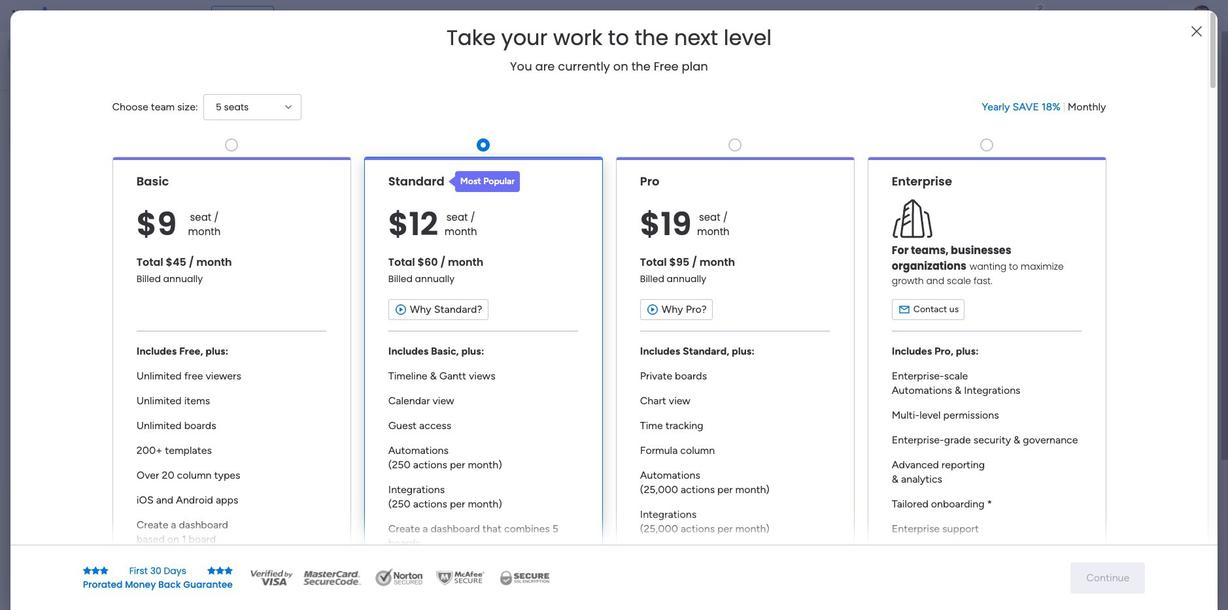 Task type: describe. For each thing, give the bounding box(es) containing it.
search everything image
[[1114, 9, 1128, 22]]

2 image
[[1035, 1, 1046, 15]]

verified by visa image
[[249, 569, 294, 588]]

terry turtle image
[[272, 538, 298, 564]]

notifications image
[[996, 9, 1009, 22]]

4 star image from the left
[[224, 567, 233, 576]]

enterprise tier selected option
[[868, 157, 1106, 590]]

quick search results list box
[[241, 122, 942, 456]]

pro tier selected option
[[616, 157, 854, 590]]

component image
[[489, 259, 500, 271]]

0 horizontal spatial add to favorites image
[[444, 399, 457, 412]]

getting started element
[[973, 477, 1169, 529]]

section head inside standard tier selected option
[[448, 171, 520, 192]]

add to favorites image for component image
[[675, 239, 688, 252]]

help image
[[1143, 9, 1156, 22]]

templates image image
[[985, 263, 1158, 353]]

mastercard secure code image
[[300, 569, 365, 588]]

tier options list box
[[112, 133, 1106, 590]]

close recently visited image
[[241, 107, 257, 122]]

remove from favorites image
[[444, 239, 457, 252]]

monday marketplace image
[[1082, 9, 1095, 22]]

basic tier selected option
[[112, 157, 351, 590]]

3 star image from the left
[[216, 567, 224, 576]]

update feed image
[[1025, 9, 1038, 22]]



Task type: locate. For each thing, give the bounding box(es) containing it.
1 vertical spatial option
[[8, 61, 159, 82]]

1 vertical spatial terry turtle image
[[272, 585, 298, 611]]

0 vertical spatial option
[[8, 39, 159, 60]]

2 vertical spatial option
[[0, 155, 167, 157]]

2 star image from the left
[[207, 567, 216, 576]]

terry turtle image down terry turtle icon
[[272, 585, 298, 611]]

see plans image
[[217, 9, 229, 23]]

add to favorites image for component icon
[[906, 239, 919, 252]]

0 horizontal spatial star image
[[83, 567, 91, 576]]

section head
[[448, 171, 520, 192]]

2 element
[[373, 492, 389, 508], [373, 492, 389, 508]]

billing cycle selection group
[[982, 100, 1106, 114]]

1 horizontal spatial terry turtle image
[[1192, 5, 1213, 26]]

standard tier selected option
[[364, 157, 603, 590]]

heading
[[447, 26, 772, 50]]

option
[[8, 39, 159, 60], [8, 61, 159, 82], [0, 155, 167, 157]]

2 horizontal spatial add to favorites image
[[906, 239, 919, 252]]

norton secured image
[[370, 569, 429, 588]]

terry turtle image right help 'icon'
[[1192, 5, 1213, 26]]

star image
[[83, 567, 91, 576], [207, 567, 216, 576]]

star image
[[91, 567, 100, 576], [100, 567, 108, 576], [216, 567, 224, 576], [224, 567, 233, 576]]

ssl encrypted image
[[492, 569, 557, 588]]

1 star image from the left
[[91, 567, 100, 576]]

2 star image from the left
[[100, 567, 108, 576]]

invite members image
[[1054, 9, 1067, 22]]

1 horizontal spatial star image
[[207, 567, 216, 576]]

select product image
[[12, 9, 25, 22]]

circle o image
[[993, 156, 1001, 166]]

add to favorites image
[[675, 239, 688, 252], [906, 239, 919, 252], [444, 399, 457, 412]]

mcafee secure image
[[434, 569, 487, 588]]

0 horizontal spatial terry turtle image
[[272, 585, 298, 611]]

0 vertical spatial terry turtle image
[[1192, 5, 1213, 26]]

1 horizontal spatial add to favorites image
[[675, 239, 688, 252]]

terry turtle image
[[1192, 5, 1213, 26], [272, 585, 298, 611]]

check circle image
[[993, 140, 1001, 149]]

list box
[[0, 153, 167, 465]]

component image
[[719, 259, 731, 271]]

1 star image from the left
[[83, 567, 91, 576]]



Task type: vqa. For each thing, say whether or not it's contained in the screenshot.
top component icon
no



